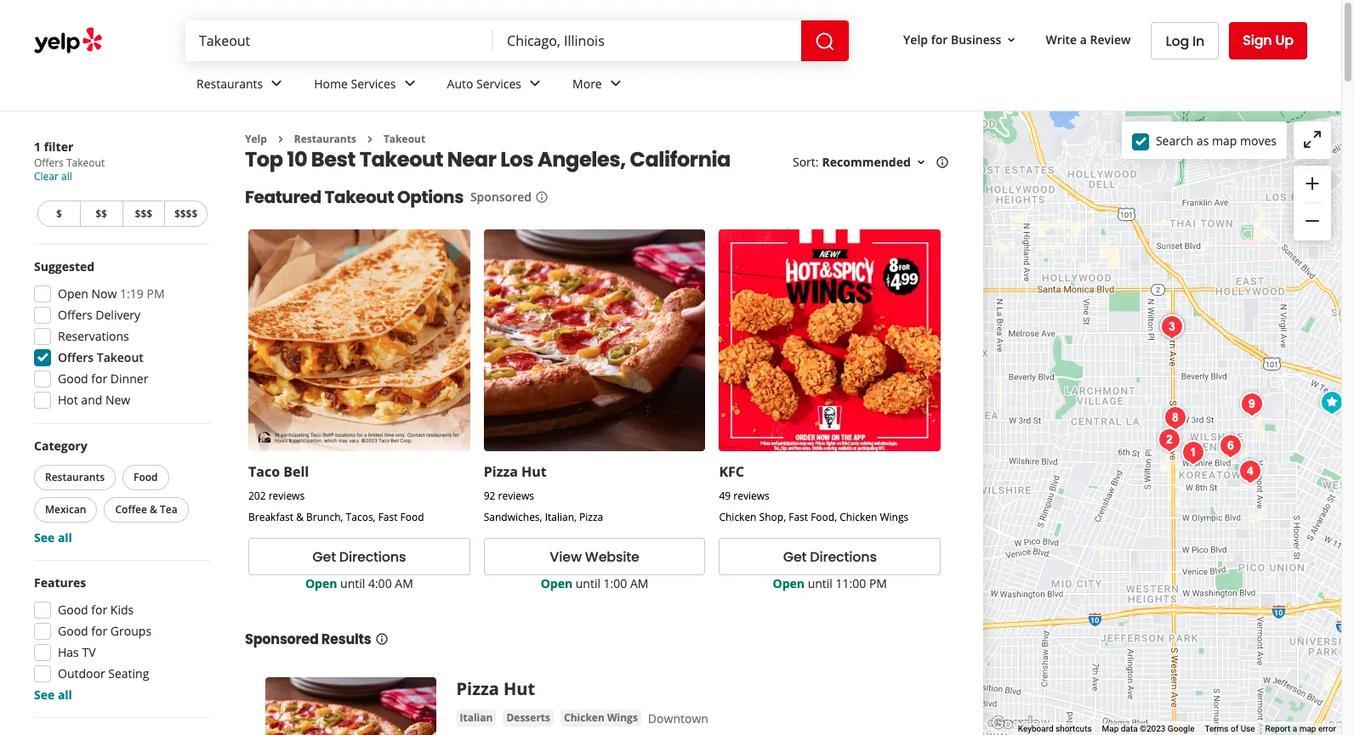 Task type: describe. For each thing, give the bounding box(es) containing it.
food inside taco bell 202 reviews breakfast & brunch, tacos, fast food
[[400, 511, 424, 525]]

filter
[[44, 139, 73, 155]]

Near text field
[[507, 31, 788, 50]]

all for features
[[58, 687, 72, 704]]

pm for open until 11:00 pm
[[869, 576, 887, 592]]

restaurants button
[[34, 465, 116, 491]]

takeout right 16 chevron right v2 icon
[[384, 132, 426, 146]]

more
[[573, 75, 602, 92]]

coffee & tea
[[115, 503, 178, 517]]

yelp link
[[245, 132, 267, 146]]

see all for features
[[34, 687, 72, 704]]

map data ©2023 google
[[1102, 725, 1195, 734]]

taco bell link
[[248, 463, 309, 482]]

until for bell
[[340, 576, 365, 592]]

10
[[287, 146, 307, 174]]

16 chevron right v2 image
[[274, 133, 287, 146]]

4:00
[[368, 576, 392, 592]]

view
[[550, 548, 582, 567]]

features
[[34, 575, 86, 591]]

see all button for features
[[34, 687, 72, 704]]

yelp for yelp for business
[[903, 31, 928, 47]]

italian link
[[456, 710, 496, 727]]

24 chevron down v2 image for auto services
[[525, 74, 545, 94]]

directions for 49
[[810, 548, 877, 567]]

coffee & tea button
[[104, 498, 189, 523]]

chd mandu la image
[[1214, 430, 1248, 464]]

until for hut
[[576, 576, 601, 592]]

sign
[[1243, 31, 1272, 50]]

terms
[[1205, 725, 1229, 734]]

group containing suggested
[[29, 259, 211, 414]]

map for error
[[1300, 725, 1316, 734]]

open inside group
[[58, 286, 88, 302]]

zoom out image
[[1302, 211, 1323, 232]]

search as map moves
[[1156, 132, 1277, 148]]

1 vertical spatial pizza hut link
[[456, 678, 535, 701]]

1 filter offers takeout clear all
[[34, 139, 105, 184]]

offers for offers delivery
[[58, 307, 92, 323]]

takeout up 'options'
[[360, 146, 443, 174]]

shop,
[[759, 511, 786, 525]]

1 vertical spatial restaurants
[[294, 132, 356, 146]]

clear
[[34, 169, 59, 184]]

abuelita's birria & mexican food image
[[1156, 310, 1190, 345]]

featured takeout options
[[245, 186, 464, 210]]

services for auto services
[[476, 75, 522, 92]]

seating
[[108, 666, 149, 682]]

49
[[719, 489, 731, 504]]

groups
[[110, 624, 152, 640]]

offers inside 1 filter offers takeout clear all
[[34, 156, 64, 170]]

dinner
[[110, 371, 148, 387]]

16 chevron down v2 image
[[914, 156, 928, 169]]

downtown
[[648, 711, 709, 727]]

and
[[81, 392, 102, 408]]

pizza for pizza hut
[[456, 678, 499, 701]]

sponsored results
[[245, 630, 371, 650]]

log in
[[1166, 31, 1205, 51]]

& inside taco bell 202 reviews breakfast & brunch, tacos, fast food
[[296, 511, 304, 525]]

of
[[1231, 725, 1239, 734]]

view website link
[[484, 539, 706, 576]]

hut for pizza hut
[[504, 678, 535, 701]]

more link
[[559, 61, 639, 111]]

tea
[[160, 503, 178, 517]]

angeles,
[[538, 146, 626, 174]]

terms of use
[[1205, 725, 1255, 734]]

auto services
[[447, 75, 522, 92]]

fast inside "kfc 49 reviews chicken shop, fast food, chicken wings"
[[789, 511, 808, 525]]

all for category
[[58, 530, 72, 546]]

moves
[[1240, 132, 1277, 148]]

category
[[34, 438, 87, 454]]

a for write
[[1080, 31, 1087, 47]]

keyboard
[[1018, 725, 1054, 734]]

services for home services
[[351, 75, 396, 92]]

mexican
[[45, 503, 86, 517]]

chicken wings button
[[561, 710, 641, 727]]

website
[[585, 548, 640, 567]]

home services link
[[300, 61, 433, 111]]

fast inside taco bell 202 reviews breakfast & brunch, tacos, fast food
[[378, 511, 398, 525]]

1 vertical spatial restaurants link
[[294, 132, 356, 146]]

desserts
[[507, 711, 550, 726]]

shortcuts
[[1056, 725, 1092, 734]]

yelp for yelp link
[[245, 132, 267, 146]]

taco bell image
[[1316, 386, 1350, 420]]

$
[[56, 207, 62, 221]]

$$$$
[[174, 207, 198, 221]]

in
[[1193, 31, 1205, 51]]

open for kfc
[[773, 576, 805, 592]]

for for groups
[[91, 624, 107, 640]]

tv
[[82, 645, 96, 661]]

sandwiches,
[[484, 511, 542, 525]]

yelp for business
[[903, 31, 1002, 47]]

keyboard shortcuts button
[[1018, 724, 1092, 736]]

©2023
[[1140, 725, 1166, 734]]

open for taco bell
[[305, 576, 337, 592]]

desserts button
[[503, 710, 554, 727]]

italian,
[[545, 511, 577, 525]]

home
[[314, 75, 348, 92]]

zoom in image
[[1302, 173, 1323, 194]]

has
[[58, 645, 79, 661]]

reservations
[[58, 328, 129, 345]]

cooking mom image
[[1177, 436, 1211, 470]]

restaurants inside button
[[45, 470, 105, 485]]

hot
[[58, 392, 78, 408]]

kfc link
[[719, 463, 744, 482]]

recommended button
[[822, 154, 928, 170]]

chicken inside chicken wings 'button'
[[564, 711, 605, 726]]

write a review link
[[1039, 24, 1138, 55]]

sponsored for sponsored results
[[245, 630, 319, 650]]

restaurants inside business categories element
[[197, 75, 263, 92]]

data
[[1121, 725, 1138, 734]]

get directions for bell
[[312, 548, 406, 567]]

$$$
[[135, 207, 152, 221]]

1:00
[[604, 576, 627, 592]]

open until 11:00 pm
[[773, 576, 887, 592]]

italian
[[460, 711, 493, 726]]

hot and new
[[58, 392, 130, 408]]

wings inside "kfc 49 reviews chicken shop, fast food, chicken wings"
[[880, 511, 909, 525]]

16 info v2 image
[[535, 191, 549, 204]]

food,
[[811, 511, 837, 525]]

get directions link for 49
[[719, 539, 941, 576]]

get directions link for bell
[[248, 539, 470, 576]]

the kimbap image
[[1159, 402, 1193, 436]]

log in link
[[1151, 22, 1219, 60]]

all inside 1 filter offers takeout clear all
[[61, 169, 72, 184]]

sponsored for sponsored
[[470, 189, 532, 205]]

mexican button
[[34, 498, 97, 523]]

has tv
[[58, 645, 96, 661]]

view website
[[550, 548, 640, 567]]

expand map image
[[1302, 129, 1323, 150]]

takeout link
[[384, 132, 426, 146]]

sort:
[[793, 154, 819, 170]]



Task type: locate. For each thing, give the bounding box(es) containing it.
up
[[1276, 31, 1294, 50]]

2 am from the left
[[630, 576, 649, 592]]

review
[[1090, 31, 1131, 47]]

home services
[[314, 75, 396, 92]]

rikas peruvian cuisine image
[[1236, 388, 1270, 422]]

all
[[61, 169, 72, 184], [58, 530, 72, 546], [58, 687, 72, 704]]

0 vertical spatial food
[[134, 470, 158, 485]]

services right auto
[[476, 75, 522, 92]]

1 horizontal spatial 24 chevron down v2 image
[[605, 74, 626, 94]]

1:19
[[120, 286, 144, 302]]

all down the mexican button
[[58, 530, 72, 546]]

0 horizontal spatial restaurants
[[45, 470, 105, 485]]

new
[[105, 392, 130, 408]]

pm for open now 1:19 pm
[[147, 286, 165, 302]]

1 horizontal spatial get
[[783, 548, 807, 567]]

directions for bell
[[339, 548, 406, 567]]

am right 1:00
[[630, 576, 649, 592]]

0 horizontal spatial reviews
[[269, 489, 305, 504]]

open up the "sponsored results"
[[305, 576, 337, 592]]

restaurants up yelp link
[[197, 75, 263, 92]]

reviews for view
[[498, 489, 534, 504]]

1 horizontal spatial map
[[1300, 725, 1316, 734]]

get directions link down tacos,
[[248, 539, 470, 576]]

sponsored left the results
[[245, 630, 319, 650]]

takeout inside 1 filter offers takeout clear all
[[66, 156, 105, 170]]

1 fast from the left
[[378, 511, 398, 525]]

2 horizontal spatial chicken
[[840, 511, 877, 525]]

1 get directions link from the left
[[248, 539, 470, 576]]

chicken wings
[[564, 711, 638, 726]]

3 until from the left
[[808, 576, 833, 592]]

2 fast from the left
[[789, 511, 808, 525]]

until left 1:00
[[576, 576, 601, 592]]

for left business
[[931, 31, 948, 47]]

2 vertical spatial good
[[58, 624, 88, 640]]

2 services from the left
[[476, 75, 522, 92]]

1 none field from the left
[[199, 31, 480, 50]]

map right the as
[[1212, 132, 1237, 148]]

2 24 chevron down v2 image from the left
[[605, 74, 626, 94]]

0 horizontal spatial wings
[[607, 711, 638, 726]]

good for good for dinner
[[58, 371, 88, 387]]

2 vertical spatial offers
[[58, 350, 94, 366]]

0 vertical spatial hut
[[522, 463, 547, 482]]

get for bell
[[312, 548, 336, 567]]

am right 4:00
[[395, 576, 413, 592]]

yelp left 16 chevron right v2 image
[[245, 132, 267, 146]]

food right tacos,
[[400, 511, 424, 525]]

24 chevron down v2 image inside more link
[[605, 74, 626, 94]]

a right write
[[1080, 31, 1087, 47]]

0 vertical spatial restaurants
[[197, 75, 263, 92]]

0 vertical spatial see all
[[34, 530, 72, 546]]

open left the 11:00 at the right bottom
[[773, 576, 805, 592]]

breakfast
[[248, 511, 294, 525]]

error
[[1319, 725, 1336, 734]]

16 info v2 image
[[936, 156, 949, 169], [375, 633, 388, 647]]

16 info v2 image right the results
[[375, 633, 388, 647]]

good up has tv
[[58, 624, 88, 640]]

rice chicken image
[[1234, 455, 1268, 489]]

get down brunch,
[[312, 548, 336, 567]]

1 vertical spatial wings
[[607, 711, 638, 726]]

options
[[397, 186, 464, 210]]

1 reviews from the left
[[269, 489, 305, 504]]

& inside button
[[150, 503, 157, 517]]

1 see all button from the top
[[34, 530, 72, 546]]

all right clear
[[61, 169, 72, 184]]

open now 1:19 pm
[[58, 286, 165, 302]]

good for good for groups
[[58, 624, 88, 640]]

services right home
[[351, 75, 396, 92]]

get directions up open until 4:00 am
[[312, 548, 406, 567]]

0 horizontal spatial map
[[1212, 132, 1237, 148]]

1 get directions from the left
[[312, 548, 406, 567]]

a
[[1080, 31, 1087, 47], [1293, 725, 1297, 734]]

sign up link
[[1229, 22, 1308, 60]]

2 vertical spatial restaurants
[[45, 470, 105, 485]]

keyboard shortcuts
[[1018, 725, 1092, 734]]

2 reviews from the left
[[498, 489, 534, 504]]

24 chevron down v2 image right more
[[605, 74, 626, 94]]

0 horizontal spatial get directions link
[[248, 539, 470, 576]]

1 get from the left
[[312, 548, 336, 567]]

directions up 4:00
[[339, 548, 406, 567]]

get directions up open until 11:00 pm at the right bottom
[[783, 548, 877, 567]]

1 horizontal spatial 16 info v2 image
[[936, 156, 949, 169]]

hut up sandwiches,
[[522, 463, 547, 482]]

1 see from the top
[[34, 530, 55, 546]]

24 chevron down v2 image left auto
[[399, 74, 420, 94]]

3 good from the top
[[58, 624, 88, 640]]

as
[[1197, 132, 1209, 148]]

business categories element
[[183, 61, 1308, 111]]

directions up the 11:00 at the right bottom
[[810, 548, 877, 567]]

restaurants up mexican
[[45, 470, 105, 485]]

log
[[1166, 31, 1189, 51]]

0 horizontal spatial none field
[[199, 31, 480, 50]]

0 horizontal spatial sponsored
[[245, 630, 319, 650]]

2 get from the left
[[783, 548, 807, 567]]

search image
[[815, 31, 835, 52]]

offers
[[34, 156, 64, 170], [58, 307, 92, 323], [58, 350, 94, 366]]

24 chevron down v2 image
[[266, 74, 287, 94], [525, 74, 545, 94]]

1 horizontal spatial chicken
[[719, 511, 757, 525]]

0 vertical spatial wings
[[880, 511, 909, 525]]

group containing category
[[31, 438, 211, 547]]

pizza up "italian"
[[456, 678, 499, 701]]

reviews right the 49
[[733, 489, 770, 504]]

0 vertical spatial pm
[[147, 286, 165, 302]]

0 horizontal spatial get directions
[[312, 548, 406, 567]]

2 get directions link from the left
[[719, 539, 941, 576]]

yelp inside yelp for business button
[[903, 31, 928, 47]]

hut inside pizza hut 92 reviews sandwiches, italian, pizza
[[522, 463, 547, 482]]

$$
[[96, 207, 107, 221]]

map for moves
[[1212, 132, 1237, 148]]

1 vertical spatial sponsored
[[245, 630, 319, 650]]

see all button for category
[[34, 530, 72, 546]]

pm right the 11:00 at the right bottom
[[869, 576, 887, 592]]

0 horizontal spatial get
[[312, 548, 336, 567]]

now
[[92, 286, 117, 302]]

fast right tacos,
[[378, 511, 398, 525]]

all down outdoor
[[58, 687, 72, 704]]

offers delivery
[[58, 307, 140, 323]]

0 vertical spatial a
[[1080, 31, 1087, 47]]

kfc 49 reviews chicken shop, fast food, chicken wings
[[719, 463, 909, 525]]

1 horizontal spatial get directions
[[783, 548, 877, 567]]

good for good for kids
[[58, 602, 88, 618]]

for down offers takeout
[[91, 371, 107, 387]]

for for business
[[931, 31, 948, 47]]

takeout down best
[[325, 186, 394, 210]]

24 chevron down v2 image right auto services
[[525, 74, 545, 94]]

restaurants link up yelp link
[[183, 61, 300, 111]]

1 horizontal spatial until
[[576, 576, 601, 592]]

see all down the mexican button
[[34, 530, 72, 546]]

group
[[1294, 166, 1331, 241], [29, 259, 211, 414], [31, 438, 211, 547], [29, 575, 211, 704]]

reviews up sandwiches,
[[498, 489, 534, 504]]

0 horizontal spatial am
[[395, 576, 413, 592]]

0 vertical spatial map
[[1212, 132, 1237, 148]]

0 horizontal spatial directions
[[339, 548, 406, 567]]

auto services link
[[433, 61, 559, 111]]

2 none field from the left
[[507, 31, 788, 50]]

outdoor
[[58, 666, 105, 682]]

chicken right the desserts
[[564, 711, 605, 726]]

get directions for 49
[[783, 548, 877, 567]]

1 see all from the top
[[34, 530, 72, 546]]

$ button
[[37, 201, 80, 227]]

pizza hut link up 92 on the bottom
[[484, 463, 547, 482]]

am for directions
[[395, 576, 413, 592]]

0 horizontal spatial until
[[340, 576, 365, 592]]

1 horizontal spatial sponsored
[[470, 189, 532, 205]]

am for website
[[630, 576, 649, 592]]

open down suggested
[[58, 286, 88, 302]]

offers for offers takeout
[[58, 350, 94, 366]]

see all button
[[34, 530, 72, 546], [34, 687, 72, 704]]

offers down filter
[[34, 156, 64, 170]]

16 info v2 image right 16 chevron down v2 icon
[[936, 156, 949, 169]]

1 horizontal spatial 24 chevron down v2 image
[[525, 74, 545, 94]]

map
[[1102, 725, 1119, 734]]

none field up more link
[[507, 31, 788, 50]]

1 24 chevron down v2 image from the left
[[399, 74, 420, 94]]

until left 4:00
[[340, 576, 365, 592]]

1 am from the left
[[395, 576, 413, 592]]

hut for pizza hut 92 reviews sandwiches, italian, pizza
[[522, 463, 547, 482]]

hut up the desserts
[[504, 678, 535, 701]]

0 horizontal spatial fast
[[378, 511, 398, 525]]

chicken down the 49
[[719, 511, 757, 525]]

food button
[[123, 465, 169, 491]]

open for pizza hut
[[541, 576, 573, 592]]

1
[[34, 139, 41, 155]]

0 vertical spatial all
[[61, 169, 72, 184]]

pizza hut image
[[265, 678, 436, 736]]

for for kids
[[91, 602, 107, 618]]

restaurants link
[[183, 61, 300, 111], [294, 132, 356, 146]]

&
[[150, 503, 157, 517], [296, 511, 304, 525]]

& left brunch,
[[296, 511, 304, 525]]

0 vertical spatial pizza hut link
[[484, 463, 547, 482]]

map region
[[780, 83, 1354, 736]]

None search field
[[185, 20, 852, 61]]

see all for category
[[34, 530, 72, 546]]

1 horizontal spatial a
[[1293, 725, 1297, 734]]

google image
[[988, 714, 1044, 736]]

top 10 best takeout near los angeles, california
[[245, 146, 731, 174]]

1 services from the left
[[351, 75, 396, 92]]

2 see all button from the top
[[34, 687, 72, 704]]

good for dinner
[[58, 371, 148, 387]]

report a map error link
[[1265, 725, 1336, 734]]

1 directions from the left
[[339, 548, 406, 567]]

0 vertical spatial yelp
[[903, 31, 928, 47]]

top
[[245, 146, 283, 174]]

gengis khan image
[[1156, 310, 1190, 345]]

takeout inside group
[[97, 350, 144, 366]]

none field find
[[199, 31, 480, 50]]

2 good from the top
[[58, 602, 88, 618]]

reviews inside "kfc 49 reviews chicken shop, fast food, chicken wings"
[[733, 489, 770, 504]]

2 see from the top
[[34, 687, 55, 704]]

0 horizontal spatial 16 info v2 image
[[375, 633, 388, 647]]

1 vertical spatial all
[[58, 530, 72, 546]]

0 vertical spatial pizza
[[484, 463, 518, 482]]

1 horizontal spatial wings
[[880, 511, 909, 525]]

wings inside 'button'
[[607, 711, 638, 726]]

0 vertical spatial good
[[58, 371, 88, 387]]

open down view
[[541, 576, 573, 592]]

california
[[630, 146, 731, 174]]

$$$ button
[[122, 201, 164, 227]]

0 horizontal spatial 24 chevron down v2 image
[[399, 74, 420, 94]]

pm right the '1:19'
[[147, 286, 165, 302]]

1 vertical spatial map
[[1300, 725, 1316, 734]]

1 horizontal spatial fast
[[789, 511, 808, 525]]

1 vertical spatial offers
[[58, 307, 92, 323]]

2 vertical spatial all
[[58, 687, 72, 704]]

& left tea on the bottom
[[150, 503, 157, 517]]

desserts link
[[503, 710, 554, 727]]

0 vertical spatial restaurants link
[[183, 61, 300, 111]]

pizza hut link up "italian"
[[456, 678, 535, 701]]

reviews inside taco bell 202 reviews breakfast & brunch, tacos, fast food
[[269, 489, 305, 504]]

see for features
[[34, 687, 55, 704]]

2 vertical spatial pizza
[[456, 678, 499, 701]]

0 vertical spatial offers
[[34, 156, 64, 170]]

good
[[58, 371, 88, 387], [58, 602, 88, 618], [58, 624, 88, 640]]

3 reviews from the left
[[733, 489, 770, 504]]

takeout down filter
[[66, 156, 105, 170]]

0 horizontal spatial 24 chevron down v2 image
[[266, 74, 287, 94]]

suggested
[[34, 259, 95, 275]]

1 horizontal spatial am
[[630, 576, 649, 592]]

1 vertical spatial yelp
[[245, 132, 267, 146]]

a right report
[[1293, 725, 1297, 734]]

get up open until 11:00 pm at the right bottom
[[783, 548, 807, 567]]

$$$$ button
[[164, 201, 208, 227]]

1 vertical spatial see all button
[[34, 687, 72, 704]]

1 horizontal spatial food
[[400, 511, 424, 525]]

1 horizontal spatial directions
[[810, 548, 877, 567]]

0 horizontal spatial pm
[[147, 286, 165, 302]]

1 vertical spatial pizza
[[579, 511, 603, 525]]

wings left downtown
[[607, 711, 638, 726]]

for for dinner
[[91, 371, 107, 387]]

get for 49
[[783, 548, 807, 567]]

0 vertical spatial see all button
[[34, 530, 72, 546]]

0 horizontal spatial food
[[134, 470, 158, 485]]

reviews for get
[[269, 489, 305, 504]]

open until 4:00 am
[[305, 576, 413, 592]]

near
[[447, 146, 496, 174]]

for down good for kids
[[91, 624, 107, 640]]

0 horizontal spatial services
[[351, 75, 396, 92]]

16 chevron right v2 image
[[363, 133, 377, 146]]

16 chevron down v2 image
[[1005, 33, 1019, 47]]

coffee
[[115, 503, 147, 517]]

restaurants link right 16 chevron right v2 image
[[294, 132, 356, 146]]

restaurants right 16 chevron right v2 image
[[294, 132, 356, 146]]

see all down outdoor
[[34, 687, 72, 704]]

1 vertical spatial pm
[[869, 576, 887, 592]]

recommended
[[822, 154, 911, 170]]

1 vertical spatial good
[[58, 602, 88, 618]]

outdoor seating
[[58, 666, 149, 682]]

takeout up dinner
[[97, 350, 144, 366]]

fast left food,
[[789, 511, 808, 525]]

yelp
[[903, 31, 928, 47], [245, 132, 267, 146]]

delivery
[[96, 307, 140, 323]]

hut
[[522, 463, 547, 482], [504, 678, 535, 701]]

2 until from the left
[[576, 576, 601, 592]]

1 horizontal spatial restaurants
[[197, 75, 263, 92]]

sponsored down 'top 10 best takeout near los angeles, california'
[[470, 189, 532, 205]]

food inside button
[[134, 470, 158, 485]]

0 vertical spatial see
[[34, 530, 55, 546]]

2 horizontal spatial restaurants
[[294, 132, 356, 146]]

group containing features
[[29, 575, 211, 704]]

reviews inside pizza hut 92 reviews sandwiches, italian, pizza
[[498, 489, 534, 504]]

pizza up 92 on the bottom
[[484, 463, 518, 482]]

0 horizontal spatial chicken
[[564, 711, 605, 726]]

24 chevron down v2 image inside home services link
[[399, 74, 420, 94]]

get directions link down food,
[[719, 539, 941, 576]]

24 chevron down v2 image inside restaurants link
[[266, 74, 287, 94]]

Find text field
[[199, 31, 480, 50]]

use
[[1241, 725, 1255, 734]]

0 horizontal spatial a
[[1080, 31, 1087, 47]]

map left error
[[1300, 725, 1316, 734]]

11:00
[[836, 576, 866, 592]]

offers up reservations
[[58, 307, 92, 323]]

for up good for groups
[[91, 602, 107, 618]]

a for report
[[1293, 725, 1297, 734]]

1 vertical spatial 16 info v2 image
[[375, 633, 388, 647]]

terms of use link
[[1205, 725, 1255, 734]]

1 horizontal spatial pm
[[869, 576, 887, 592]]

until left the 11:00 at the right bottom
[[808, 576, 833, 592]]

None field
[[199, 31, 480, 50], [507, 31, 788, 50]]

24 chevron down v2 image for home services
[[399, 74, 420, 94]]

see all button down the mexican button
[[34, 530, 72, 546]]

report a map error
[[1265, 725, 1336, 734]]

0 vertical spatial 16 info v2 image
[[936, 156, 949, 169]]

until for 49
[[808, 576, 833, 592]]

reviews down taco bell link
[[269, 489, 305, 504]]

24 chevron down v2 image inside auto services link
[[525, 74, 545, 94]]

for inside button
[[931, 31, 948, 47]]

italian button
[[456, 710, 496, 727]]

see for category
[[34, 530, 55, 546]]

none field near
[[507, 31, 788, 50]]

food up coffee & tea
[[134, 470, 158, 485]]

pizza right "italian,"
[[579, 511, 603, 525]]

offers down reservations
[[58, 350, 94, 366]]

taco
[[248, 463, 280, 482]]

2 get directions from the left
[[783, 548, 877, 567]]

1 horizontal spatial none field
[[507, 31, 788, 50]]

0 horizontal spatial yelp
[[245, 132, 267, 146]]

24 chevron down v2 image for more
[[605, 74, 626, 94]]

services
[[351, 75, 396, 92], [476, 75, 522, 92]]

chicken right food,
[[840, 511, 877, 525]]

good up "hot"
[[58, 371, 88, 387]]

0 horizontal spatial &
[[150, 503, 157, 517]]

2 see all from the top
[[34, 687, 72, 704]]

pizza for pizza hut 92 reviews sandwiches, italian, pizza
[[484, 463, 518, 482]]

1 horizontal spatial yelp
[[903, 31, 928, 47]]

tip's house image
[[1153, 424, 1187, 458]]

wings right food,
[[880, 511, 909, 525]]

1 until from the left
[[340, 576, 365, 592]]

0 vertical spatial sponsored
[[470, 189, 532, 205]]

2 horizontal spatial until
[[808, 576, 833, 592]]

sign up
[[1243, 31, 1294, 50]]

good down the "features"
[[58, 602, 88, 618]]

featured
[[245, 186, 321, 210]]

1 horizontal spatial reviews
[[498, 489, 534, 504]]

pm inside group
[[147, 286, 165, 302]]

1 good from the top
[[58, 371, 88, 387]]

24 chevron down v2 image
[[399, 74, 420, 94], [605, 74, 626, 94]]

none field up home
[[199, 31, 480, 50]]

1 vertical spatial see
[[34, 687, 55, 704]]

1 horizontal spatial services
[[476, 75, 522, 92]]

yelp for business button
[[897, 24, 1025, 55]]

2 24 chevron down v2 image from the left
[[525, 74, 545, 94]]

chicken wings link
[[561, 710, 641, 727]]

sponsored
[[470, 189, 532, 205], [245, 630, 319, 650]]

1 24 chevron down v2 image from the left
[[266, 74, 287, 94]]

2 directions from the left
[[810, 548, 877, 567]]

bell
[[283, 463, 309, 482]]

24 chevron down v2 image left home
[[266, 74, 287, 94]]

2 horizontal spatial reviews
[[733, 489, 770, 504]]

yelp left business
[[903, 31, 928, 47]]

pizza hut
[[456, 678, 535, 701]]

1 vertical spatial food
[[400, 511, 424, 525]]

1 vertical spatial a
[[1293, 725, 1297, 734]]

1 vertical spatial see all
[[34, 687, 72, 704]]

see all button down outdoor
[[34, 687, 72, 704]]

write a review
[[1046, 31, 1131, 47]]

1 horizontal spatial &
[[296, 511, 304, 525]]

chicken
[[719, 511, 757, 525], [840, 511, 877, 525], [564, 711, 605, 726]]

1 vertical spatial hut
[[504, 678, 535, 701]]

food
[[134, 470, 158, 485], [400, 511, 424, 525]]

1 horizontal spatial get directions link
[[719, 539, 941, 576]]

24 chevron down v2 image for restaurants
[[266, 74, 287, 94]]



Task type: vqa. For each thing, say whether or not it's contained in the screenshot.


